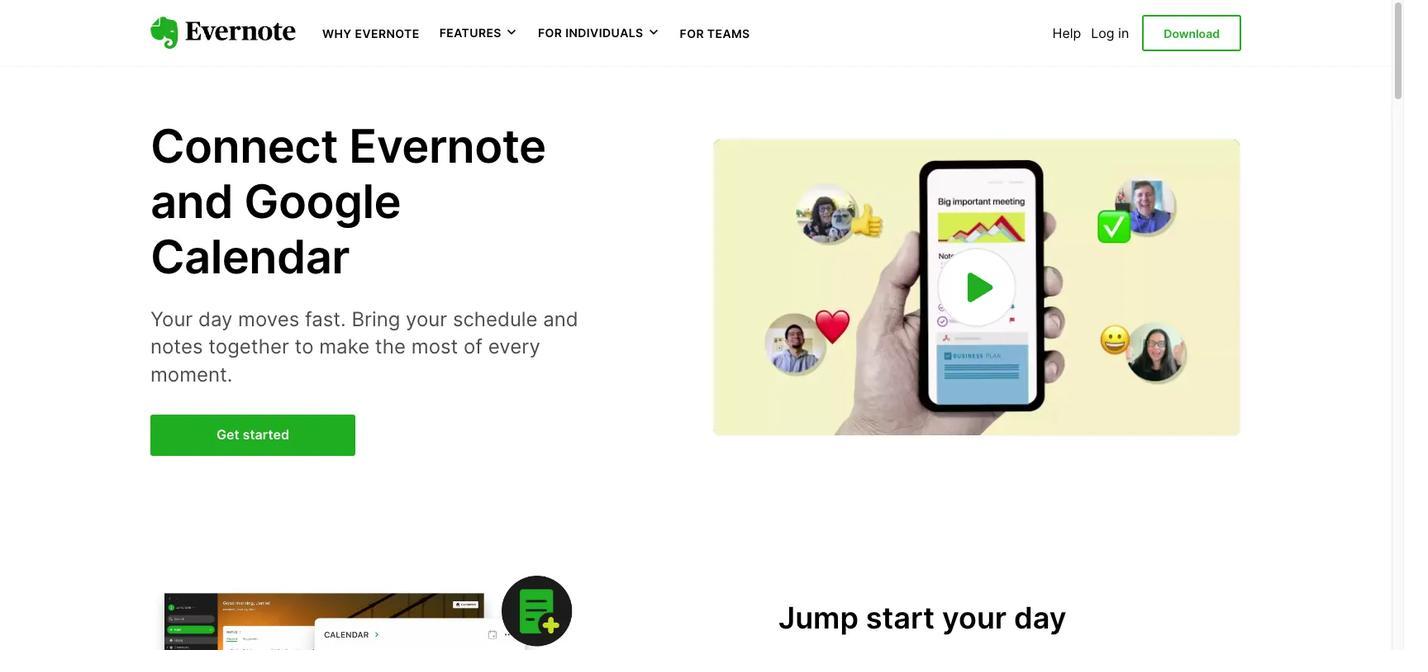 Task type: vqa. For each thing, say whether or not it's contained in the screenshot.
THE AND in Your day moves fast. Bring your schedule and notes together to make the most of every moment.
yes



Task type: locate. For each thing, give the bounding box(es) containing it.
1 horizontal spatial and
[[544, 307, 579, 331]]

connect
[[151, 118, 338, 174]]

0 horizontal spatial your
[[406, 307, 448, 331]]

and inside connect evernote and google calendar
[[151, 174, 233, 230]]

0 vertical spatial and
[[151, 174, 233, 230]]

1 vertical spatial and
[[544, 307, 579, 331]]

features
[[440, 26, 502, 40]]

your
[[151, 307, 193, 331]]

bring
[[352, 307, 401, 331]]

0 vertical spatial day
[[199, 307, 233, 331]]

connect evernote and google calendar
[[151, 118, 546, 286]]

download
[[1165, 26, 1221, 40]]

evernote inside connect evernote and google calendar
[[349, 118, 546, 174]]

most
[[412, 335, 458, 359]]

for teams link
[[680, 25, 751, 41]]

in
[[1119, 25, 1130, 41]]

together
[[209, 335, 289, 359]]

jump
[[779, 600, 859, 636]]

why evernote link
[[323, 25, 420, 41]]

0 vertical spatial evernote
[[355, 26, 420, 41]]

every
[[488, 335, 541, 359]]

0 horizontal spatial day
[[199, 307, 233, 331]]

calendar evernote video thumbnail image
[[714, 140, 1240, 436]]

for left individuals
[[538, 26, 563, 40]]

help
[[1053, 25, 1082, 41]]

your right start
[[943, 600, 1007, 636]]

log
[[1092, 25, 1115, 41]]

0 horizontal spatial for
[[538, 26, 563, 40]]

started
[[243, 427, 289, 444]]

and inside the your day moves fast. bring your schedule and notes together to make the most of every moment.
[[544, 307, 579, 331]]

1 vertical spatial your
[[943, 600, 1007, 636]]

0 vertical spatial your
[[406, 307, 448, 331]]

for teams
[[680, 26, 751, 41]]

and
[[151, 174, 233, 230], [544, 307, 579, 331]]

to
[[295, 335, 314, 359]]

evernote
[[355, 26, 420, 41], [349, 118, 546, 174]]

for left teams
[[680, 26, 705, 41]]

day
[[199, 307, 233, 331], [1015, 600, 1067, 636]]

individuals
[[566, 26, 644, 40]]

get
[[217, 427, 240, 444]]

get started
[[217, 427, 289, 444]]

1 horizontal spatial for
[[680, 26, 705, 41]]

your up "most"
[[406, 307, 448, 331]]

1 vertical spatial evernote
[[349, 118, 546, 174]]

google
[[244, 174, 401, 230]]

for for for individuals
[[538, 26, 563, 40]]

1 horizontal spatial day
[[1015, 600, 1067, 636]]

moves
[[238, 307, 300, 331]]

for individuals button
[[538, 25, 660, 41]]

why
[[323, 26, 352, 41]]

your
[[406, 307, 448, 331], [943, 600, 1007, 636]]

for inside button
[[538, 26, 563, 40]]

for
[[538, 26, 563, 40], [680, 26, 705, 41]]

evernote logo image
[[151, 17, 296, 50]]

0 horizontal spatial and
[[151, 174, 233, 230]]

log in link
[[1092, 25, 1130, 41]]

day inside the your day moves fast. bring your schedule and notes together to make the most of every moment.
[[199, 307, 233, 331]]

for for for teams
[[680, 26, 705, 41]]

features button
[[440, 25, 518, 41]]

your day moves fast. bring your schedule and notes together to make the most of every moment.
[[151, 307, 579, 387]]



Task type: describe. For each thing, give the bounding box(es) containing it.
calendar
[[151, 229, 350, 286]]

download link
[[1143, 15, 1242, 51]]

fast.
[[305, 307, 346, 331]]

play video image
[[958, 268, 997, 308]]

of
[[464, 335, 483, 359]]

evernote calendar integration image
[[151, 562, 581, 651]]

jump start your day
[[779, 600, 1067, 636]]

evernote for connect evernote and google calendar
[[349, 118, 546, 174]]

log in
[[1092, 25, 1130, 41]]

moment.
[[151, 363, 233, 387]]

for individuals
[[538, 26, 644, 40]]

the
[[375, 335, 406, 359]]

get started link
[[151, 415, 356, 456]]

help link
[[1053, 25, 1082, 41]]

notes
[[151, 335, 203, 359]]

evernote for why evernote
[[355, 26, 420, 41]]

make
[[319, 335, 370, 359]]

1 horizontal spatial your
[[943, 600, 1007, 636]]

schedule
[[453, 307, 538, 331]]

1 vertical spatial day
[[1015, 600, 1067, 636]]

your inside the your day moves fast. bring your schedule and notes together to make the most of every moment.
[[406, 307, 448, 331]]

teams
[[708, 26, 751, 41]]

why evernote
[[323, 26, 420, 41]]

start
[[866, 600, 935, 636]]



